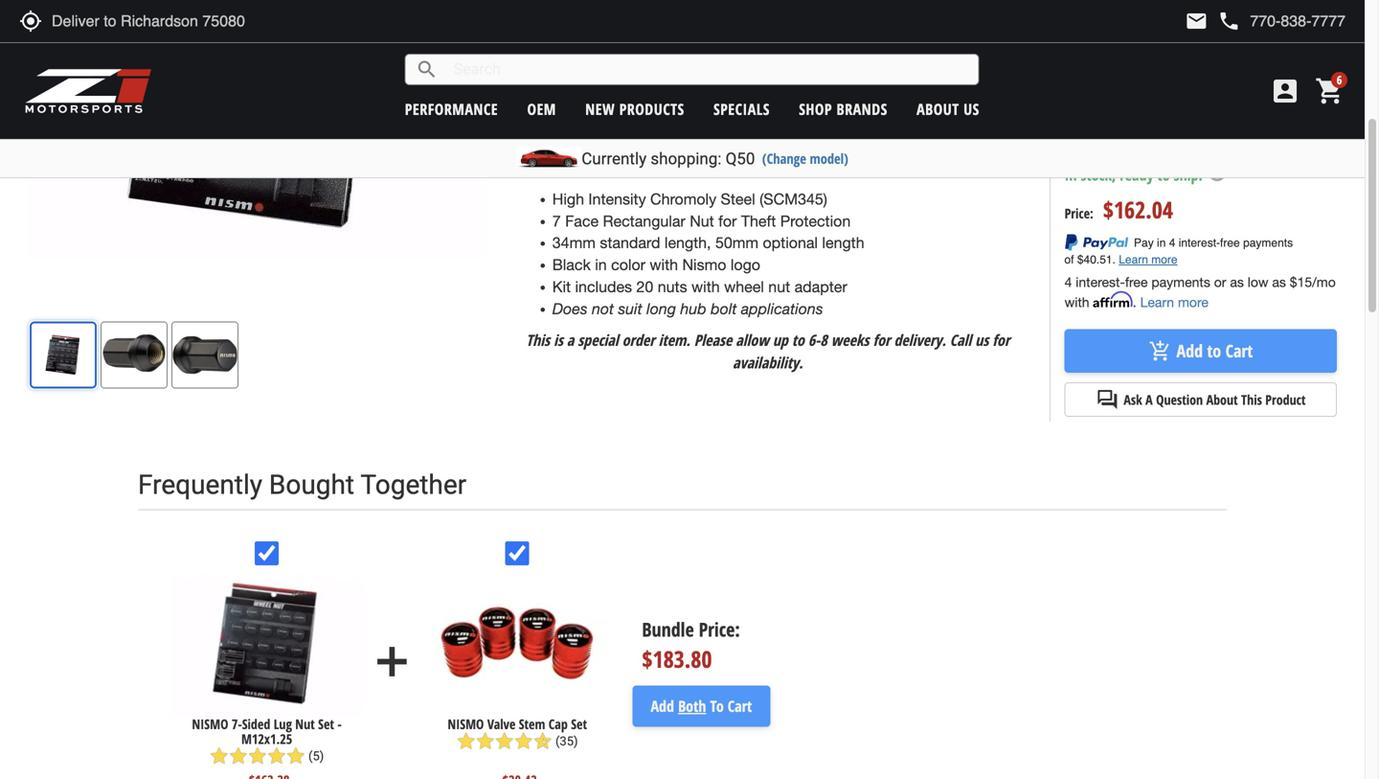 Task type: describe. For each thing, give the bounding box(es) containing it.
order
[[623, 330, 655, 350]]

seven
[[841, 127, 882, 145]]

phone
[[1218, 10, 1241, 33]]

wheel inside high intensity chromoly steel (scm345) 7 face rectangular nut for theft protection 34mm standard length, 50mm optional length black in color with nismo logo kit includes 20 nuts with wheel nut adapter does not suit long hub bolt applications
[[725, 278, 765, 296]]

ask
[[1124, 391, 1143, 409]]

7-
[[232, 715, 242, 733]]

60*
[[988, 62, 1010, 79]]

with inside '/mo with'
[[1065, 294, 1090, 310]]

new products
[[586, 99, 685, 119]]

phone link
[[1218, 10, 1346, 33]]

coat
[[675, 105, 705, 123]]

20 inside high intensity chromoly steel (scm345) 7 face rectangular nut for theft protection 34mm standard length, 50mm optional length black in color with nismo logo kit includes 20 nuts with wheel nut adapter does not suit long hub bolt applications
[[637, 278, 654, 296]]

together
[[361, 469, 467, 500]]

you
[[1288, 0, 1309, 8]]

Search search field
[[439, 55, 979, 84]]

nismo 7-sided lug nut set - m12x1.25 star star star star star (5)
[[192, 715, 342, 766]]

nismo for set
[[192, 715, 228, 733]]

color
[[611, 256, 646, 274]]

delivery.
[[894, 330, 947, 350]]

z1 motorsports logo image
[[24, 67, 153, 115]]

ready
[[1120, 164, 1154, 185]]

unsure
[[1065, 11, 1103, 26]]

us
[[964, 99, 980, 119]]

us
[[976, 330, 989, 350]]

7
[[553, 212, 561, 230]]

logo inside high intensity chromoly steel (scm345) 7 face rectangular nut for theft protection 34mm standard length, 50mm optional length black in color with nismo logo kit includes 20 nuts with wheel nut adapter does not suit long hub bolt applications
[[731, 256, 761, 274]]

$183.80
[[642, 644, 712, 675]]

these inside ", but can be used in various applications where a 60* tapered seat is needed! embossed with the nismo logo against a beautiful black powder coat finish. these durable, yet super strong nuts include wheel lug socket adapter for the nismo seven sided nut."
[[754, 105, 795, 123]]

shopping_cart link
[[1311, 76, 1346, 106]]

stem
[[519, 715, 546, 733]]

ship.
[[1174, 164, 1203, 185]]

stock,
[[1081, 164, 1117, 185]]

question_answer ask a question about this product
[[1097, 388, 1306, 411]]

face
[[565, 212, 599, 230]]

are
[[1312, 0, 1329, 8]]

sided
[[886, 127, 923, 145]]

nuts inside these genuine nismo chromoly steel lug nuts were originally developed for the
[[810, 39, 840, 57]]

price: $162.04
[[1065, 194, 1174, 225]]

search
[[416, 58, 439, 81]]

specials link
[[714, 99, 770, 119]]

for inside high intensity chromoly steel (scm345) 7 face rectangular nut for theft protection 34mm standard length, 50mm optional length black in color with nismo logo kit includes 20 nuts with wheel nut adapter does not suit long hub bolt applications
[[719, 212, 737, 230]]

sided
[[242, 715, 270, 733]]

high intensity chromoly steel (scm345) 7 face rectangular nut for theft protection 34mm standard length, 50mm optional length black in color with nismo logo kit includes 20 nuts with wheel nut adapter does not suit long hub bolt applications
[[553, 190, 865, 317]]

these genuine nismo chromoly steel lug nuts were originally developed for the
[[514, 39, 1018, 79]]

this is a special order item. please allow up to 6-8 weeks for delivery. call us for availability.
[[526, 330, 1010, 373]]

chromoly inside these genuine nismo chromoly steel lug nuts were originally developed for the
[[676, 39, 742, 57]]

originally
[[881, 39, 942, 57]]

0 vertical spatial a
[[975, 62, 983, 79]]

mail
[[1186, 10, 1209, 33]]

payments
[[1152, 274, 1211, 290]]

low
[[1248, 274, 1269, 290]]

the down various in the right top of the page
[[789, 83, 811, 101]]

(change model) link
[[763, 149, 849, 168]]

add_shopping_cart add to cart
[[1149, 339, 1254, 363]]

four
[[728, 159, 755, 176]]

nismo inside these genuine nismo chromoly steel lug nuts were originally developed for the
[[621, 39, 671, 57]]

to
[[711, 696, 724, 716]]

about
[[1106, 11, 1138, 26]]

2 horizontal spatial to
[[1208, 339, 1222, 363]]

the up the (change
[[767, 127, 789, 145]]

1 as from the left
[[1231, 274, 1245, 290]]

wheels.
[[760, 159, 812, 176]]

8
[[821, 330, 828, 350]]

does
[[553, 299, 588, 317]]

lug inside ", but can be used in various applications where a 60* tapered seat is needed! embossed with the nismo logo against a beautiful black powder coat finish. these durable, yet super strong nuts include wheel lug socket adapter for the nismo seven sided nut."
[[612, 127, 633, 145]]

shop
[[799, 99, 833, 119]]

-
[[338, 715, 342, 733]]

please inside please review the product description if you are unsure about any of the options below.
[[1065, 0, 1102, 8]]

hub
[[681, 299, 707, 317]]

shop brands link
[[799, 99, 888, 119]]

the down product
[[1179, 11, 1197, 26]]

logo inside ", but can be used in various applications where a 60* tapered seat is needed! embossed with the nismo logo against a beautiful black powder coat finish. these durable, yet super strong nuts include wheel lug socket adapter for the nismo seven sided nut."
[[863, 83, 893, 101]]

be
[[713, 62, 730, 79]]

q50
[[726, 149, 755, 168]]

in stock, ready to ship. help
[[1065, 162, 1228, 185]]

item.
[[659, 330, 691, 350]]

wheel inside ", but can be used in various applications where a 60* tapered seat is needed! embossed with the nismo logo against a beautiful black powder coat finish. these durable, yet super strong nuts include wheel lug socket adapter for the nismo seven sided nut."
[[568, 127, 608, 145]]

length,
[[665, 234, 712, 252]]

to inside the this is a special order item. please allow up to 6-8 weeks for delivery. call us for availability.
[[792, 330, 805, 350]]

about us
[[917, 99, 980, 119]]

includes
[[575, 278, 632, 296]]

in inside ", but can be used in various applications where a 60* tapered seat is needed! embossed with the nismo logo against a beautiful black powder coat finish. these durable, yet super strong nuts include wheel lug socket adapter for the nismo seven sided nut."
[[772, 62, 784, 79]]

product
[[1266, 391, 1306, 409]]

frequently
[[138, 469, 263, 500]]

applications inside ", but can be used in various applications where a 60* tapered seat is needed! embossed with the nismo logo against a beautiful black powder coat finish. these durable, yet super strong nuts include wheel lug socket adapter for the nismo seven sided nut."
[[842, 62, 925, 79]]

nut.
[[928, 127, 954, 145]]

review
[[1106, 0, 1142, 8]]

set inside nismo valve stem cap set star star star star star_half (35)
[[571, 715, 587, 733]]

price: inside bundle price: $183.80
[[699, 616, 741, 643]]

for right us
[[993, 330, 1010, 350]]

used
[[735, 62, 768, 79]]

not
[[592, 299, 614, 317]]

(5)
[[309, 749, 324, 763]]

in inside high intensity chromoly steel (scm345) 7 face rectangular nut for theft protection 34mm standard length, 50mm optional length black in color with nismo logo kit includes 20 nuts with wheel nut adapter does not suit long hub bolt applications
[[595, 256, 607, 274]]

question_answer
[[1097, 388, 1120, 411]]

add both to cart
[[651, 696, 752, 716]]

needed!
[[620, 83, 675, 101]]

this inside the this is a special order item. please allow up to 6-8 weeks for delivery. call us for availability.
[[526, 330, 550, 350]]

long
[[647, 299, 677, 317]]

allow
[[736, 330, 769, 350]]

star_half
[[534, 732, 553, 751]]

add_shopping_cart
[[1149, 340, 1172, 362]]

sold in complete sets of 20 for four wheels.
[[514, 159, 812, 176]]

if
[[1278, 0, 1285, 8]]

lug
[[274, 715, 292, 733]]

in
[[1065, 164, 1078, 185]]

of inside please review the product description if you are unsure about any of the options below.
[[1165, 11, 1176, 26]]

high
[[553, 190, 584, 208]]



Task type: vqa. For each thing, say whether or not it's contained in the screenshot.
New Products
yes



Task type: locate. For each thing, give the bounding box(es) containing it.
black
[[553, 256, 591, 274]]

1 vertical spatial steel
[[721, 190, 756, 208]]

0 horizontal spatial these
[[514, 39, 556, 57]]

is inside ", but can be used in various applications where a 60* tapered seat is needed! embossed with the nismo logo against a beautiful black powder coat finish. these durable, yet super strong nuts include wheel lug socket adapter for the nismo seven sided nut."
[[604, 83, 615, 101]]

about inside question_answer ask a question about this product
[[1207, 391, 1239, 409]]

wheel
[[568, 127, 608, 145], [725, 278, 765, 296]]

20 up suit
[[637, 278, 654, 296]]

the
[[1145, 0, 1163, 8], [1179, 11, 1197, 26], [537, 62, 559, 79], [789, 83, 811, 101], [767, 127, 789, 145]]

these inside these genuine nismo chromoly steel lug nuts were originally developed for the
[[514, 39, 556, 57]]

length
[[823, 234, 865, 252]]

1 horizontal spatial cart
[[1226, 339, 1254, 363]]

lug inside these genuine nismo chromoly steel lug nuts were originally developed for the
[[785, 39, 806, 57]]

specials
[[714, 99, 770, 119]]

bundle price: $183.80
[[642, 616, 741, 675]]

new products link
[[586, 99, 685, 119]]

0 vertical spatial 20
[[684, 159, 702, 176]]

to up question_answer ask a question about this product
[[1208, 339, 1222, 363]]

for up tapered
[[514, 62, 533, 79]]

of right sets
[[667, 159, 680, 176]]

nismo
[[621, 39, 671, 57], [192, 715, 228, 733], [448, 715, 484, 733]]

to
[[1158, 164, 1171, 185], [792, 330, 805, 350], [1208, 339, 1222, 363]]

both
[[678, 696, 707, 716]]

steel
[[746, 39, 781, 57], [721, 190, 756, 208]]

0 horizontal spatial price:
[[699, 616, 741, 643]]

2 vertical spatial in
[[595, 256, 607, 274]]

0 horizontal spatial nuts
[[658, 278, 688, 296]]

lug up various in the right top of the page
[[785, 39, 806, 57]]

nismo inside high intensity chromoly steel (scm345) 7 face rectangular nut for theft protection 34mm standard length, 50mm optional length black in color with nismo logo kit includes 20 nuts with wheel nut adapter does not suit long hub bolt applications
[[683, 256, 727, 274]]

1 horizontal spatial to
[[1158, 164, 1171, 185]]

1 vertical spatial in
[[550, 159, 562, 176]]

,
[[649, 62, 653, 79]]

nut up "length,"
[[690, 212, 715, 230]]

adapter up currently shopping: q50 (change model)
[[687, 127, 740, 145]]

1 horizontal spatial lug
[[785, 39, 806, 57]]

for up the q50
[[744, 127, 763, 145]]

0 vertical spatial in
[[772, 62, 784, 79]]

34mm
[[553, 234, 596, 252]]

steel inside these genuine nismo chromoly steel lug nuts were originally developed for the
[[746, 39, 781, 57]]

add right add_shopping_cart at right top
[[1177, 339, 1204, 363]]

1 vertical spatial price:
[[699, 616, 741, 643]]

0 horizontal spatial please
[[694, 330, 732, 350]]

1 horizontal spatial adapter
[[795, 278, 848, 296]]

include
[[514, 127, 564, 145]]

cart for to
[[728, 696, 752, 716]]

None checkbox
[[255, 542, 279, 565], [506, 542, 530, 565], [255, 542, 279, 565], [506, 542, 530, 565]]

0 vertical spatial wheel
[[568, 127, 608, 145]]

free
[[1126, 274, 1148, 290]]

optional
[[763, 234, 818, 252]]

affirm . learn more
[[1094, 292, 1209, 310]]

2 horizontal spatial nismo
[[621, 39, 671, 57]]

0 horizontal spatial of
[[667, 159, 680, 176]]

please up unsure
[[1065, 0, 1102, 8]]

is right seat
[[604, 83, 615, 101]]

learn
[[1141, 294, 1175, 310]]

set right cap
[[571, 715, 587, 733]]

1 vertical spatial lug
[[612, 127, 633, 145]]

1 horizontal spatial about
[[1207, 391, 1239, 409]]

this left product on the right bottom
[[1242, 391, 1263, 409]]

0 vertical spatial add
[[1177, 339, 1204, 363]]

1 vertical spatial this
[[1242, 391, 1263, 409]]

adapter inside high intensity chromoly steel (scm345) 7 face rectangular nut for theft protection 34mm standard length, 50mm optional length black in color with nismo logo kit includes 20 nuts with wheel nut adapter does not suit long hub bolt applications
[[795, 278, 848, 296]]

nismo
[[815, 83, 859, 101], [793, 127, 837, 145], [683, 256, 727, 274]]

for right weeks
[[873, 330, 891, 350]]

1 vertical spatial chromoly
[[651, 190, 717, 208]]

4
[[1065, 274, 1073, 290]]

these left shop on the right of the page
[[754, 105, 795, 123]]

or
[[1215, 274, 1227, 290]]

of right any
[[1165, 11, 1176, 26]]

affirm
[[1094, 292, 1133, 308]]

1 horizontal spatial nut
[[690, 212, 715, 230]]

0 horizontal spatial wheel
[[568, 127, 608, 145]]

1 horizontal spatial as
[[1273, 274, 1287, 290]]

0 horizontal spatial 20
[[637, 278, 654, 296]]

1 horizontal spatial nuts
[[810, 39, 840, 57]]

nut
[[690, 212, 715, 230], [295, 715, 315, 733]]

cart up question_answer ask a question about this product
[[1226, 339, 1254, 363]]

price: down in
[[1065, 204, 1094, 222]]

about us link
[[917, 99, 980, 119]]

socket
[[637, 127, 683, 145]]

0 horizontal spatial this
[[526, 330, 550, 350]]

0 vertical spatial steel
[[746, 39, 781, 57]]

1 vertical spatial cart
[[728, 696, 752, 716]]

this
[[526, 330, 550, 350], [1242, 391, 1263, 409]]

the up tapered
[[537, 62, 559, 79]]

cap
[[549, 715, 568, 733]]

0 vertical spatial of
[[1165, 11, 1176, 26]]

oem
[[527, 99, 557, 119]]

complete
[[566, 159, 630, 176]]

steel up theft
[[721, 190, 756, 208]]

for inside ", but can be used in various applications where a 60* tapered seat is needed! embossed with the nismo logo against a beautiful black powder coat finish. these durable, yet super strong nuts include wheel lug socket adapter for the nismo seven sided nut."
[[744, 127, 763, 145]]

in
[[772, 62, 784, 79], [550, 159, 562, 176], [595, 256, 607, 274]]

1 horizontal spatial a
[[951, 83, 960, 101]]

various
[[789, 62, 838, 79]]

weeks
[[831, 330, 870, 350]]

lug up 'currently'
[[612, 127, 633, 145]]

please
[[1065, 0, 1102, 8], [694, 330, 732, 350]]

1 vertical spatial adapter
[[795, 278, 848, 296]]

50mm
[[716, 234, 759, 252]]

1 horizontal spatial set
[[571, 715, 587, 733]]

1 set from the left
[[318, 715, 334, 733]]

1 horizontal spatial 20
[[684, 159, 702, 176]]

finish.
[[709, 105, 749, 123]]

0 horizontal spatial to
[[792, 330, 805, 350]]

1 horizontal spatial in
[[595, 256, 607, 274]]

with up hub
[[692, 278, 720, 296]]

frequently bought together
[[138, 469, 467, 500]]

4 interest-free payments or as low as $15
[[1065, 274, 1313, 290]]

(scm345)
[[760, 190, 828, 208]]

this left 'special'
[[526, 330, 550, 350]]

1 vertical spatial add
[[651, 696, 675, 716]]

1 vertical spatial 20
[[637, 278, 654, 296]]

set
[[318, 715, 334, 733], [571, 715, 587, 733]]

is
[[604, 83, 615, 101], [554, 330, 563, 350]]

for
[[514, 62, 533, 79], [744, 127, 763, 145], [706, 159, 724, 176], [719, 212, 737, 230], [873, 330, 891, 350], [993, 330, 1010, 350]]

chromoly down sold in complete sets of 20 for four wheels.
[[651, 190, 717, 208]]

applications down the were
[[842, 62, 925, 79]]

to inside in stock, ready to ship. help
[[1158, 164, 1171, 185]]

theft
[[742, 212, 776, 230]]

nuts up various in the right top of the page
[[810, 39, 840, 57]]

please review the product description if you are unsure about any of the options below.
[[1065, 0, 1329, 26]]

about up nut. at the right of the page
[[917, 99, 960, 119]]

nismo inside nismo 7-sided lug nut set - m12x1.25 star star star star star (5)
[[192, 715, 228, 733]]

with down "4"
[[1065, 294, 1090, 310]]

1 vertical spatial is
[[554, 330, 563, 350]]

nuts right the strong
[[975, 105, 1005, 123]]

my_location
[[19, 10, 42, 33]]

1 vertical spatial about
[[1207, 391, 1239, 409]]

set inside nismo 7-sided lug nut set - m12x1.25 star star star star star (5)
[[318, 715, 334, 733]]

set left -
[[318, 715, 334, 733]]

1 vertical spatial wheel
[[725, 278, 765, 296]]

a down where
[[951, 83, 960, 101]]

0 horizontal spatial set
[[318, 715, 334, 733]]

genuine
[[560, 39, 617, 57]]

0 horizontal spatial a
[[567, 330, 574, 350]]

1 horizontal spatial logo
[[863, 83, 893, 101]]

logo up yet
[[863, 83, 893, 101]]

0 vertical spatial cart
[[1226, 339, 1254, 363]]

sets
[[634, 159, 663, 176]]

add
[[368, 638, 416, 686]]

nut right lug
[[295, 715, 315, 733]]

0 horizontal spatial about
[[917, 99, 960, 119]]

as right low
[[1273, 274, 1287, 290]]

applications inside high intensity chromoly steel (scm345) 7 face rectangular nut for theft protection 34mm standard length, 50mm optional length black in color with nismo logo kit includes 20 nuts with wheel nut adapter does not suit long hub bolt applications
[[742, 299, 824, 317]]

2 horizontal spatial in
[[772, 62, 784, 79]]

currently
[[582, 149, 647, 168]]

0 vertical spatial about
[[917, 99, 960, 119]]

nismo inside nismo valve stem cap set star star star star star_half (35)
[[448, 715, 484, 733]]

2 vertical spatial a
[[567, 330, 574, 350]]

question
[[1157, 391, 1204, 409]]

0 vertical spatial nismo
[[815, 83, 859, 101]]

is inside the this is a special order item. please allow up to 6-8 weeks for delivery. call us for availability.
[[554, 330, 563, 350]]

in right used
[[772, 62, 784, 79]]

performance link
[[405, 99, 498, 119]]

1 vertical spatial logo
[[731, 256, 761, 274]]

nut inside high intensity chromoly steel (scm345) 7 face rectangular nut for theft protection 34mm standard length, 50mm optional length black in color with nismo logo kit includes 20 nuts with wheel nut adapter does not suit long hub bolt applications
[[690, 212, 715, 230]]

price: right bundle
[[699, 616, 741, 643]]

1 horizontal spatial these
[[754, 105, 795, 123]]

0 horizontal spatial applications
[[742, 299, 824, 317]]

0 vertical spatial nut
[[690, 212, 715, 230]]

0 vertical spatial please
[[1065, 0, 1102, 8]]

with down "length,"
[[650, 256, 678, 274]]

these up tapered
[[514, 39, 556, 57]]

1 horizontal spatial nismo
[[448, 715, 484, 733]]

nismo left 7-
[[192, 715, 228, 733]]

1 horizontal spatial this
[[1242, 391, 1263, 409]]

currently shopping: q50 (change model)
[[582, 149, 849, 168]]

account_box
[[1271, 76, 1301, 106]]

sold
[[514, 159, 546, 176]]

adapter
[[687, 127, 740, 145], [795, 278, 848, 296]]

nismo up ,
[[621, 39, 671, 57]]

for inside these genuine nismo chromoly steel lug nuts were originally developed for the
[[514, 62, 533, 79]]

interest-
[[1076, 274, 1126, 290]]

tapered
[[514, 83, 567, 101]]

to left 6-
[[792, 330, 805, 350]]

cart
[[1226, 339, 1254, 363], [728, 696, 752, 716]]

0 horizontal spatial is
[[554, 330, 563, 350]]

2 horizontal spatial nuts
[[975, 105, 1005, 123]]

0 vertical spatial this
[[526, 330, 550, 350]]

this inside question_answer ask a question about this product
[[1242, 391, 1263, 409]]

/mo with
[[1065, 274, 1337, 310]]

0 horizontal spatial as
[[1231, 274, 1245, 290]]

for left the four
[[706, 159, 724, 176]]

kit
[[553, 278, 571, 296]]

developed
[[946, 39, 1018, 57]]

nismo up the (change model) link
[[793, 127, 837, 145]]

up
[[773, 330, 789, 350]]

please down bolt at the top right
[[694, 330, 732, 350]]

1 horizontal spatial applications
[[842, 62, 925, 79]]

nut inside nismo 7-sided lug nut set - m12x1.25 star star star star star (5)
[[295, 715, 315, 733]]

1 vertical spatial applications
[[742, 299, 824, 317]]

for up 50mm
[[719, 212, 737, 230]]

the inside these genuine nismo chromoly steel lug nuts were originally developed for the
[[537, 62, 559, 79]]

powder
[[619, 105, 671, 123]]

1 horizontal spatial price:
[[1065, 204, 1094, 222]]

1 vertical spatial a
[[951, 83, 960, 101]]

nuts up "long"
[[658, 278, 688, 296]]

the up any
[[1145, 0, 1163, 8]]

$15
[[1291, 274, 1313, 290]]

1 horizontal spatial wheel
[[725, 278, 765, 296]]

steel inside high intensity chromoly steel (scm345) 7 face rectangular nut for theft protection 34mm standard length, 50mm optional length black in color with nismo logo kit includes 20 nuts with wheel nut adapter does not suit long hub bolt applications
[[721, 190, 756, 208]]

nuts inside ", but can be used in various applications where a 60* tapered seat is needed! embossed with the nismo logo against a beautiful black powder coat finish. these durable, yet super strong nuts include wheel lug socket adapter for the nismo seven sided nut."
[[975, 105, 1005, 123]]

logo down 50mm
[[731, 256, 761, 274]]

a left 'special'
[[567, 330, 574, 350]]

help
[[1207, 162, 1228, 183]]

about right question
[[1207, 391, 1239, 409]]

0 horizontal spatial cart
[[728, 696, 752, 716]]

add left both
[[651, 696, 675, 716]]

0 vertical spatial adapter
[[687, 127, 740, 145]]

strong
[[928, 105, 971, 123]]

1 horizontal spatial of
[[1165, 11, 1176, 26]]

.
[[1133, 294, 1137, 310]]

2 horizontal spatial a
[[975, 62, 983, 79]]

in up includes
[[595, 256, 607, 274]]

steel up used
[[746, 39, 781, 57]]

0 vertical spatial price:
[[1065, 204, 1094, 222]]

0 horizontal spatial nut
[[295, 715, 315, 733]]

0 vertical spatial applications
[[842, 62, 925, 79]]

1 vertical spatial of
[[667, 159, 680, 176]]

0 vertical spatial logo
[[863, 83, 893, 101]]

20 right sets
[[684, 159, 702, 176]]

/mo
[[1313, 274, 1337, 290]]

is down does
[[554, 330, 563, 350]]

20
[[684, 159, 702, 176], [637, 278, 654, 296]]

chromoly inside high intensity chromoly steel (scm345) 7 face rectangular nut for theft protection 34mm standard length, 50mm optional length black in color with nismo logo kit includes 20 nuts with wheel nut adapter does not suit long hub bolt applications
[[651, 190, 717, 208]]

in right sold
[[550, 159, 562, 176]]

1 vertical spatial please
[[694, 330, 732, 350]]

suit
[[619, 299, 643, 317]]

0 vertical spatial is
[[604, 83, 615, 101]]

more
[[1179, 294, 1209, 310]]

2 vertical spatial nuts
[[658, 278, 688, 296]]

nismo up durable,
[[815, 83, 859, 101]]

with inside ", but can be used in various applications where a 60* tapered seat is needed! embossed with the nismo logo against a beautiful black powder coat finish. these durable, yet super strong nuts include wheel lug socket adapter for the nismo seven sided nut."
[[757, 83, 785, 101]]

a left 60*
[[975, 62, 983, 79]]

0 horizontal spatial add
[[651, 696, 675, 716]]

as right or
[[1231, 274, 1245, 290]]

wheel up bolt at the top right
[[725, 278, 765, 296]]

add
[[1177, 339, 1204, 363], [651, 696, 675, 716]]

a inside the this is a special order item. please allow up to 6-8 weeks for delivery. call us for availability.
[[567, 330, 574, 350]]

applications down nut at the top of the page
[[742, 299, 824, 317]]

to left ship.
[[1158, 164, 1171, 185]]

1 horizontal spatial add
[[1177, 339, 1204, 363]]

cart right 'to'
[[728, 696, 752, 716]]

cart for to
[[1226, 339, 1254, 363]]

1 vertical spatial these
[[754, 105, 795, 123]]

adapter inside ", but can be used in various applications where a 60* tapered seat is needed! embossed with the nismo logo against a beautiful black powder coat finish. these durable, yet super strong nuts include wheel lug socket adapter for the nismo seven sided nut."
[[687, 127, 740, 145]]

0 vertical spatial nuts
[[810, 39, 840, 57]]

nuts inside high intensity chromoly steel (scm345) 7 face rectangular nut for theft protection 34mm standard length, 50mm optional length black in color with nismo logo kit includes 20 nuts with wheel nut adapter does not suit long hub bolt applications
[[658, 278, 688, 296]]

0 horizontal spatial lug
[[612, 127, 633, 145]]

1 horizontal spatial please
[[1065, 0, 1102, 8]]

0 horizontal spatial in
[[550, 159, 562, 176]]

1 vertical spatial nuts
[[975, 105, 1005, 123]]

price: inside price: $162.04
[[1065, 204, 1094, 222]]

wheel down black
[[568, 127, 608, 145]]

call
[[950, 330, 972, 350]]

with down used
[[757, 83, 785, 101]]

0 vertical spatial these
[[514, 39, 556, 57]]

nismo down "length,"
[[683, 256, 727, 274]]

please inside the this is a special order item. please allow up to 6-8 weeks for delivery. call us for availability.
[[694, 330, 732, 350]]

durable,
[[799, 105, 855, 123]]

2 vertical spatial nismo
[[683, 256, 727, 274]]

1 vertical spatial nut
[[295, 715, 315, 733]]

any
[[1142, 11, 1162, 26]]

2 as from the left
[[1273, 274, 1287, 290]]

0 horizontal spatial adapter
[[687, 127, 740, 145]]

0 horizontal spatial nismo
[[192, 715, 228, 733]]

nismo for star
[[448, 715, 484, 733]]

(change
[[763, 149, 807, 168]]

chromoly up 'can'
[[676, 39, 742, 57]]

1 vertical spatial nismo
[[793, 127, 837, 145]]

0 horizontal spatial logo
[[731, 256, 761, 274]]

0 vertical spatial chromoly
[[676, 39, 742, 57]]

2 set from the left
[[571, 715, 587, 733]]

adapter right nut at the top of the page
[[795, 278, 848, 296]]

availability.
[[733, 352, 803, 373]]

0 vertical spatial lug
[[785, 39, 806, 57]]

nismo left the valve
[[448, 715, 484, 733]]

were
[[844, 39, 877, 57]]

1 horizontal spatial is
[[604, 83, 615, 101]]



